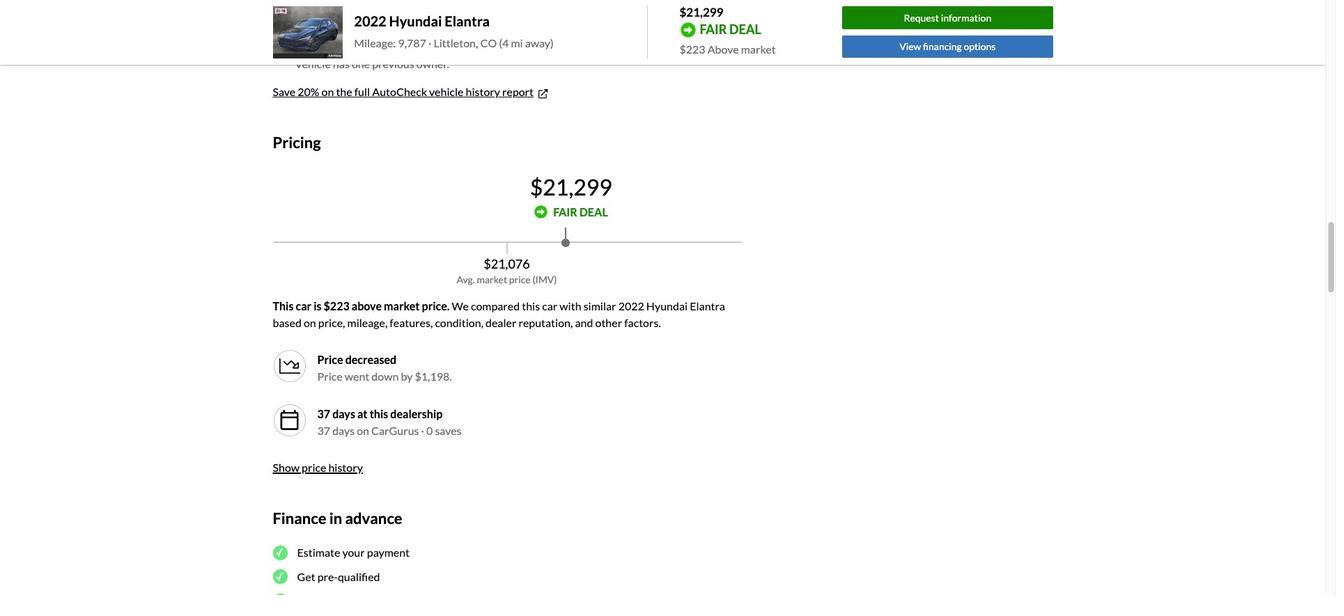 Task type: describe. For each thing, give the bounding box(es) containing it.
hyundai inside we compared this car with similar 2022 hyundai elantra based on price, mileage, features, condition, dealer reputation, and other factors.
[[647, 299, 688, 313]]

2022 inside we compared this car with similar 2022 hyundai elantra based on price, mileage, features, condition, dealer reputation, and other factors.
[[619, 299, 645, 313]]

other
[[596, 316, 622, 329]]

in
[[330, 509, 342, 528]]

above
[[708, 42, 739, 55]]

$21,299 for $223
[[680, 5, 724, 20]]

price inside $21,076 avg. market price (imv)
[[509, 274, 531, 286]]

information
[[941, 12, 992, 24]]

view financing options button
[[843, 36, 1054, 58]]

2 vertical spatial market
[[384, 299, 420, 313]]

on inside 37 days at this dealership 37 days on cargurus · 0 saves
[[357, 424, 369, 437]]

is
[[314, 299, 322, 313]]

20%
[[298, 85, 320, 98]]

financing
[[924, 41, 962, 53]]

fair
[[700, 21, 727, 37]]

1 37 from the top
[[317, 408, 330, 421]]

fair deal
[[554, 205, 608, 219]]

price.
[[422, 299, 450, 313]]

save 20% on the full autocheck vehicle history report link
[[273, 85, 550, 100]]

at
[[358, 408, 368, 421]]

cargurus
[[372, 424, 419, 437]]

this
[[273, 299, 294, 313]]

2022 inside 2022 hyundai elantra mileage: 9,787 · littleton, co (4 mi away)
[[354, 13, 387, 30]]

and
[[575, 316, 593, 329]]

show
[[273, 461, 300, 474]]

one
[[352, 57, 370, 71]]

37 days at this dealership image
[[278, 410, 301, 432]]

avg.
[[457, 274, 475, 286]]

vehicle
[[429, 85, 464, 98]]

report
[[503, 85, 534, 98]]

1 horizontal spatial $223
[[680, 42, 706, 55]]

vehicle has one previous owner.
[[295, 57, 450, 71]]

pre-
[[318, 571, 338, 584]]

finance in advance
[[273, 509, 403, 528]]

or
[[360, 13, 371, 26]]

reported.
[[414, 13, 459, 26]]

the
[[336, 85, 352, 98]]

deal
[[730, 21, 762, 37]]

pricing
[[273, 133, 321, 152]]

1 previous owner
[[295, 41, 381, 54]]

1 car from the left
[[296, 299, 312, 313]]

owner.
[[417, 57, 450, 71]]

options
[[964, 41, 996, 53]]

fair deal image
[[535, 206, 548, 219]]

decreased
[[345, 353, 397, 366]]

· inside 2022 hyundai elantra mileage: 9,787 · littleton, co (4 mi away)
[[429, 36, 432, 50]]

compared
[[471, 299, 520, 313]]

save 20% on the full autocheck vehicle history report
[[273, 85, 534, 98]]

$21,299 for fair deal
[[530, 173, 613, 201]]

(imv)
[[533, 274, 557, 286]]

vehicle
[[295, 57, 331, 71]]

dealer
[[486, 316, 517, 329]]

dealership
[[391, 408, 443, 421]]

factors.
[[625, 316, 661, 329]]

elantra inside 2022 hyundai elantra mileage: 9,787 · littleton, co (4 mi away)
[[445, 13, 490, 30]]

fair
[[554, 205, 578, 219]]

$223 above market
[[680, 42, 776, 55]]

view
[[900, 41, 922, 53]]

1 horizontal spatial on
[[322, 85, 334, 98]]

on inside we compared this car with similar 2022 hyundai elantra based on price, mileage, features, condition, dealer reputation, and other factors.
[[304, 316, 316, 329]]

deal
[[580, 205, 608, 219]]

0 vertical spatial history
[[466, 85, 500, 98]]

vdpcheck image for no accidents or damage reported.
[[273, 0, 286, 10]]

request information button
[[843, 6, 1054, 29]]

9,787
[[398, 36, 426, 50]]

37 days at this dealership 37 days on cargurus · 0 saves
[[317, 408, 462, 437]]

mileage:
[[354, 36, 396, 50]]

we compared this car with similar 2022 hyundai elantra based on price, mileage, features, condition, dealer reputation, and other factors.
[[273, 299, 725, 329]]

this car is $223 above market price.
[[273, 299, 450, 313]]

advance
[[345, 509, 403, 528]]

0 vertical spatial previous
[[303, 41, 346, 54]]

littleton,
[[434, 36, 478, 50]]

vdpcheck image for vehicle has one previous owner.
[[273, 41, 286, 54]]

1
[[295, 41, 301, 54]]

1 price from the top
[[317, 353, 343, 366]]

based
[[273, 316, 302, 329]]

fair deal
[[700, 21, 762, 37]]

reputation,
[[519, 316, 573, 329]]

2 37 from the top
[[317, 424, 330, 437]]

has
[[333, 57, 350, 71]]

market for $223
[[741, 42, 776, 55]]

condition,
[[435, 316, 484, 329]]

away)
[[525, 36, 554, 50]]

damage
[[373, 13, 411, 26]]

(4
[[499, 36, 509, 50]]

co
[[481, 36, 497, 50]]

no
[[295, 13, 310, 26]]

autocheck
[[372, 85, 427, 98]]

show price history
[[273, 461, 363, 474]]



Task type: vqa. For each thing, say whether or not it's contained in the screenshot.
335
no



Task type: locate. For each thing, give the bounding box(es) containing it.
price,
[[318, 316, 345, 329]]

0 vertical spatial vdpcheck image
[[273, 0, 286, 10]]

1 horizontal spatial price
[[509, 274, 531, 286]]

0
[[427, 424, 433, 437]]

this inside 37 days at this dealership 37 days on cargurus · 0 saves
[[370, 408, 388, 421]]

car up reputation, on the bottom of the page
[[542, 299, 558, 313]]

car left is
[[296, 299, 312, 313]]

1 vertical spatial previous
[[372, 57, 414, 71]]

2 car from the left
[[542, 299, 558, 313]]

market up features,
[[384, 299, 420, 313]]

mi
[[511, 36, 523, 50]]

0 horizontal spatial previous
[[303, 41, 346, 54]]

1 horizontal spatial previous
[[372, 57, 414, 71]]

by
[[401, 370, 413, 383]]

went
[[345, 370, 370, 383]]

$1,198.
[[415, 370, 452, 383]]

accidents
[[312, 13, 358, 26]]

above
[[352, 299, 382, 313]]

get
[[297, 571, 315, 584]]

0 vertical spatial ·
[[429, 36, 432, 50]]

save
[[273, 85, 296, 98]]

0 horizontal spatial history
[[329, 461, 363, 474]]

0 vertical spatial price
[[509, 274, 531, 286]]

2 horizontal spatial on
[[357, 424, 369, 437]]

price down the $21,076
[[509, 274, 531, 286]]

0 vertical spatial this
[[522, 299, 540, 313]]

market down the $21,076
[[477, 274, 508, 286]]

1 vertical spatial this
[[370, 408, 388, 421]]

$21,299 up "fair"
[[680, 5, 724, 20]]

1 vertical spatial ·
[[421, 424, 424, 437]]

1 horizontal spatial car
[[542, 299, 558, 313]]

· right 9,787
[[429, 36, 432, 50]]

request
[[904, 12, 940, 24]]

$21,299
[[680, 5, 724, 20], [530, 173, 613, 201]]

market down deal
[[741, 42, 776, 55]]

hyundai up factors.
[[647, 299, 688, 313]]

0 horizontal spatial on
[[304, 316, 316, 329]]

get pre-qualified
[[297, 571, 380, 584]]

1 horizontal spatial this
[[522, 299, 540, 313]]

0 vertical spatial days
[[333, 408, 355, 421]]

$223 up price,
[[324, 299, 350, 313]]

market
[[741, 42, 776, 55], [477, 274, 508, 286], [384, 299, 420, 313]]

1 vertical spatial price
[[302, 461, 326, 474]]

elantra
[[445, 13, 490, 30], [690, 299, 725, 313]]

market inside $21,076 avg. market price (imv)
[[477, 274, 508, 286]]

1 horizontal spatial elantra
[[690, 299, 725, 313]]

1 vertical spatial history
[[329, 461, 363, 474]]

$21,076 avg. market price (imv)
[[457, 256, 557, 286]]

2022
[[354, 13, 387, 30], [619, 299, 645, 313]]

$21,076
[[484, 256, 530, 272]]

37
[[317, 408, 330, 421], [317, 424, 330, 437]]

price left went
[[317, 370, 343, 383]]

no accidents or damage reported.
[[295, 13, 459, 26]]

1 vertical spatial price
[[317, 370, 343, 383]]

this up reputation, on the bottom of the page
[[522, 299, 540, 313]]

0 vertical spatial price
[[317, 353, 343, 366]]

2022 up factors.
[[619, 299, 645, 313]]

car
[[296, 299, 312, 313], [542, 299, 558, 313]]

0 horizontal spatial elantra
[[445, 13, 490, 30]]

history up finance in advance
[[329, 461, 363, 474]]

0 vertical spatial $223
[[680, 42, 706, 55]]

0 vertical spatial 2022
[[354, 13, 387, 30]]

owner
[[349, 41, 381, 54]]

estimate
[[297, 546, 340, 560]]

price right show
[[302, 461, 326, 474]]

0 horizontal spatial $21,299
[[530, 173, 613, 201]]

previous
[[303, 41, 346, 54], [372, 57, 414, 71]]

full
[[355, 85, 370, 98]]

mileage,
[[347, 316, 388, 329]]

2022 hyundai elantra mileage: 9,787 · littleton, co (4 mi away)
[[354, 13, 554, 50]]

finance
[[273, 509, 327, 528]]

0 horizontal spatial $223
[[324, 299, 350, 313]]

1 vertical spatial on
[[304, 316, 316, 329]]

0 horizontal spatial market
[[384, 299, 420, 313]]

1 horizontal spatial market
[[477, 274, 508, 286]]

1 days from the top
[[333, 408, 355, 421]]

0 horizontal spatial hyundai
[[389, 13, 442, 30]]

days left at
[[333, 408, 355, 421]]

1 vertical spatial days
[[333, 424, 355, 437]]

0 horizontal spatial this
[[370, 408, 388, 421]]

on down is
[[304, 316, 316, 329]]

down
[[372, 370, 399, 383]]

2 vdpcheck image from the top
[[273, 41, 286, 54]]

1 vertical spatial elantra
[[690, 299, 725, 313]]

we
[[452, 299, 469, 313]]

previous up vehicle in the left of the page
[[303, 41, 346, 54]]

0 vertical spatial hyundai
[[389, 13, 442, 30]]

0 vertical spatial 37
[[317, 408, 330, 421]]

$223 down "fair"
[[680, 42, 706, 55]]

2 days from the top
[[333, 424, 355, 437]]

2 horizontal spatial market
[[741, 42, 776, 55]]

$21,299 up fair
[[530, 173, 613, 201]]

· inside 37 days at this dealership 37 days on cargurus · 0 saves
[[421, 424, 424, 437]]

2022 hyundai elantra image
[[273, 6, 343, 59]]

· left 0
[[421, 424, 424, 437]]

0 horizontal spatial car
[[296, 299, 312, 313]]

vdpcheck image
[[273, 0, 286, 10], [273, 41, 286, 54]]

with
[[560, 299, 582, 313]]

1 horizontal spatial ·
[[429, 36, 432, 50]]

view financing options
[[900, 41, 996, 53]]

$223
[[680, 42, 706, 55], [324, 299, 350, 313]]

features,
[[390, 316, 433, 329]]

0 horizontal spatial price
[[302, 461, 326, 474]]

price
[[317, 353, 343, 366], [317, 370, 343, 383]]

elantra inside we compared this car with similar 2022 hyundai elantra based on price, mileage, features, condition, dealer reputation, and other factors.
[[690, 299, 725, 313]]

0 vertical spatial market
[[741, 42, 776, 55]]

0 vertical spatial elantra
[[445, 13, 490, 30]]

price down price,
[[317, 353, 343, 366]]

similar
[[584, 299, 617, 313]]

payment
[[367, 546, 410, 560]]

days up show price history
[[333, 424, 355, 437]]

2 price from the top
[[317, 370, 343, 383]]

save 20% on the full autocheck vehicle history report image
[[537, 87, 550, 100]]

history left report
[[466, 85, 500, 98]]

1 vdpcheck image from the top
[[273, 0, 286, 10]]

0 horizontal spatial 2022
[[354, 13, 387, 30]]

qualified
[[338, 571, 380, 584]]

1 horizontal spatial hyundai
[[647, 299, 688, 313]]

0 horizontal spatial ·
[[421, 424, 424, 437]]

price decreased price went down by $1,198.
[[317, 353, 452, 383]]

1 vertical spatial hyundai
[[647, 299, 688, 313]]

37 days at this dealership image
[[273, 404, 306, 437]]

1 vertical spatial vdpcheck image
[[273, 41, 286, 54]]

price decreased image
[[273, 350, 306, 383]]

on left the on the top left
[[322, 85, 334, 98]]

request information
[[904, 12, 992, 24]]

market for $21,076
[[477, 274, 508, 286]]

hyundai up 9,787
[[389, 13, 442, 30]]

1 vertical spatial 37
[[317, 424, 330, 437]]

this inside we compared this car with similar 2022 hyundai elantra based on price, mileage, features, condition, dealer reputation, and other factors.
[[522, 299, 540, 313]]

1 horizontal spatial $21,299
[[680, 5, 724, 20]]

0 vertical spatial $21,299
[[680, 5, 724, 20]]

show price history link
[[273, 461, 363, 474]]

saves
[[435, 424, 462, 437]]

2 vertical spatial on
[[357, 424, 369, 437]]

1 vertical spatial $223
[[324, 299, 350, 313]]

estimate your payment
[[297, 546, 410, 560]]

your
[[343, 546, 365, 560]]

hyundai
[[389, 13, 442, 30], [647, 299, 688, 313]]

car inside we compared this car with similar 2022 hyundai elantra based on price, mileage, features, condition, dealer reputation, and other factors.
[[542, 299, 558, 313]]

1 vertical spatial 2022
[[619, 299, 645, 313]]

0 vertical spatial on
[[322, 85, 334, 98]]

2022 up mileage:
[[354, 13, 387, 30]]

1 vertical spatial $21,299
[[530, 173, 613, 201]]

price decreased image
[[278, 355, 301, 378]]

1 horizontal spatial history
[[466, 85, 500, 98]]

1 vertical spatial market
[[477, 274, 508, 286]]

days
[[333, 408, 355, 421], [333, 424, 355, 437]]

on down at
[[357, 424, 369, 437]]

this right at
[[370, 408, 388, 421]]

on
[[322, 85, 334, 98], [304, 316, 316, 329], [357, 424, 369, 437]]

hyundai inside 2022 hyundai elantra mileage: 9,787 · littleton, co (4 mi away)
[[389, 13, 442, 30]]

1 horizontal spatial 2022
[[619, 299, 645, 313]]

previous down mileage:
[[372, 57, 414, 71]]



